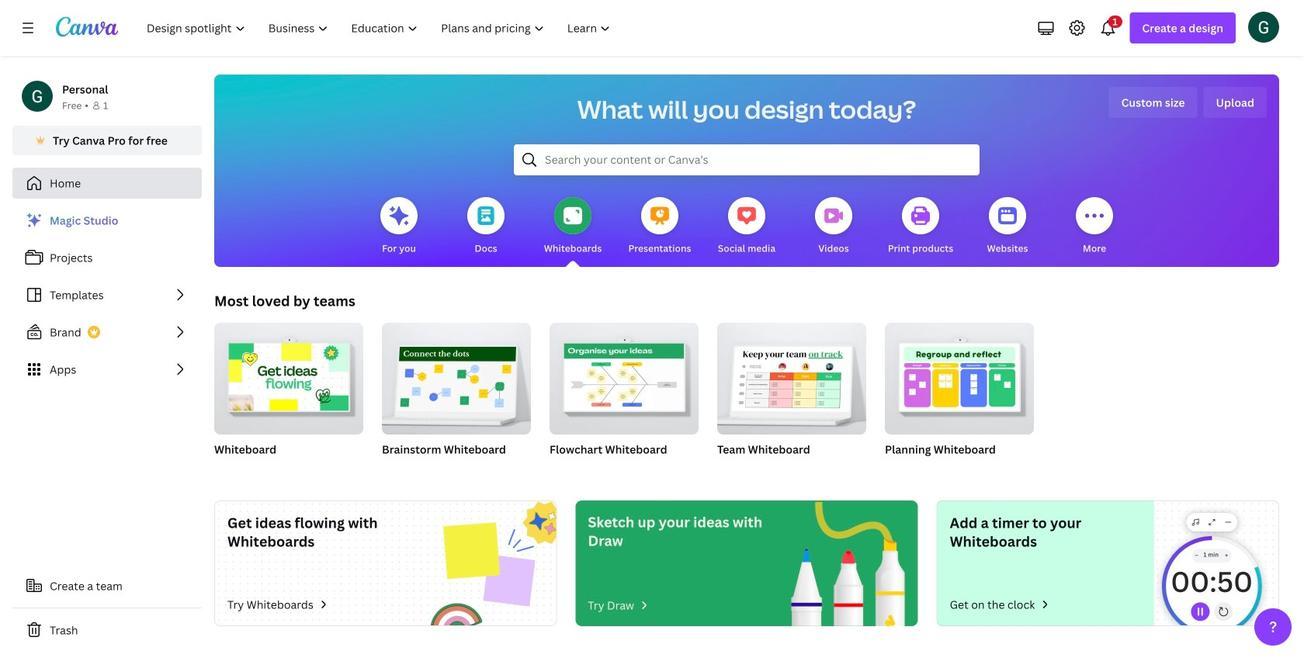 Task type: describe. For each thing, give the bounding box(es) containing it.
top level navigation element
[[137, 12, 624, 43]]

Search search field
[[545, 145, 949, 175]]

greg robinson image
[[1248, 11, 1279, 42]]



Task type: vqa. For each thing, say whether or not it's contained in the screenshot.
topmost a
no



Task type: locate. For each thing, give the bounding box(es) containing it.
list
[[12, 205, 202, 385]]

None search field
[[514, 144, 980, 175]]

group
[[214, 317, 363, 477], [214, 317, 363, 435], [382, 317, 531, 477], [382, 317, 531, 435], [885, 317, 1034, 477], [885, 317, 1034, 435], [550, 323, 699, 477], [550, 323, 699, 435], [717, 323, 866, 477]]



